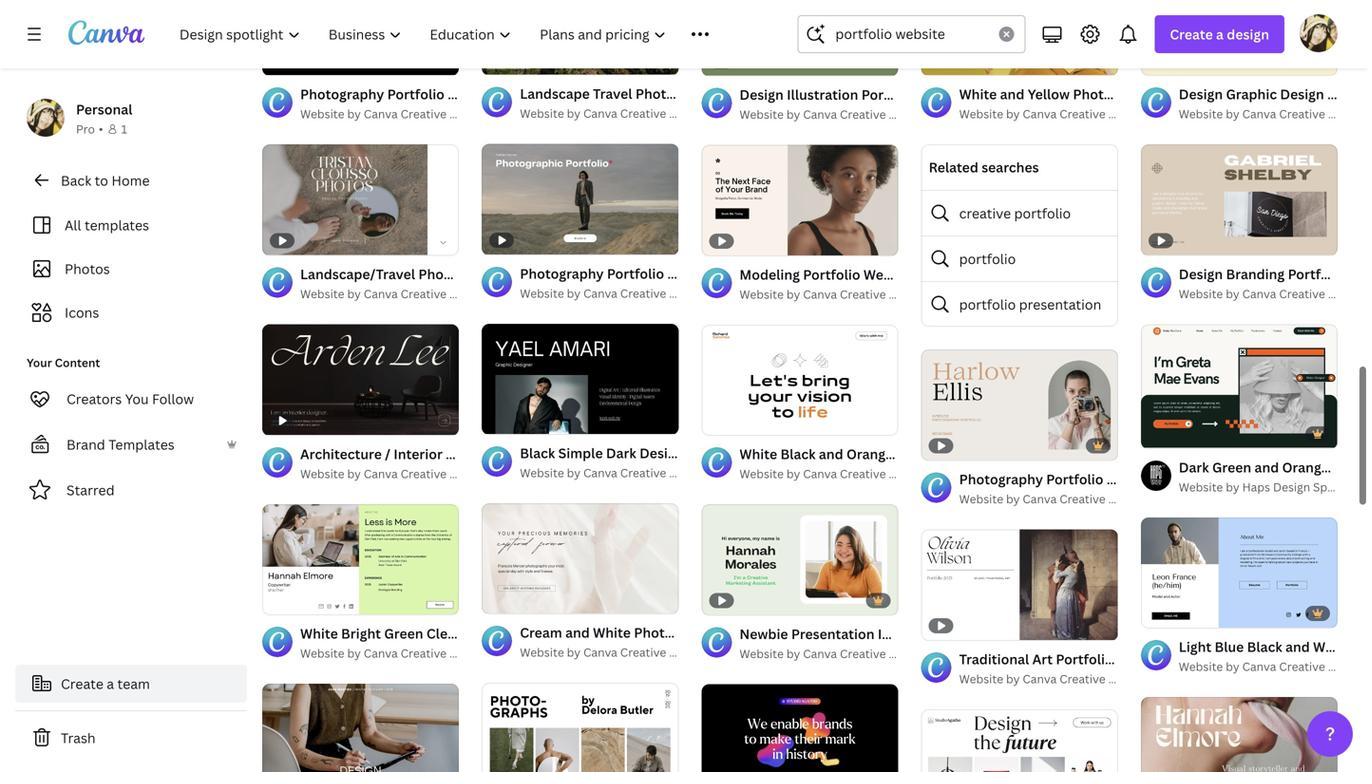 Task type: locate. For each thing, give the bounding box(es) containing it.
create for create a design
[[1170, 25, 1213, 43]]

website by canva creative studio
[[520, 105, 705, 121], [300, 106, 486, 122], [959, 106, 1145, 122], [1179, 106, 1364, 122], [740, 106, 925, 122], [520, 286, 705, 301], [300, 286, 486, 302], [1179, 286, 1364, 302], [740, 287, 925, 302], [520, 465, 705, 481], [300, 466, 486, 482], [740, 466, 925, 482], [959, 491, 1145, 507], [520, 645, 705, 660], [300, 646, 486, 661], [740, 646, 925, 662], [1179, 659, 1364, 675], [959, 671, 1145, 687]]

1 1 of 6 link from the top
[[482, 324, 679, 435]]

portfolio up portfolio link
[[1014, 204, 1071, 222]]

canva
[[583, 105, 618, 121], [364, 106, 398, 122], [1023, 106, 1057, 122], [1243, 106, 1277, 122], [803, 106, 837, 122], [583, 286, 618, 301], [364, 286, 398, 302], [1243, 286, 1277, 302], [803, 287, 837, 302], [583, 465, 618, 481], [364, 466, 398, 482], [803, 466, 837, 482], [1023, 491, 1057, 507], [583, 645, 618, 660], [364, 646, 398, 661], [803, 646, 837, 662], [1243, 659, 1277, 675], [1023, 671, 1057, 687]]

0 vertical spatial a
[[1216, 25, 1224, 43]]

0 vertical spatial of
[[503, 411, 514, 426]]

1 1 of 6 from the top
[[495, 411, 523, 426]]

brand
[[67, 436, 105, 454]]

back to home
[[61, 172, 150, 190]]

0 vertical spatial portfolio
[[1014, 204, 1071, 222]]

1 horizontal spatial a
[[1216, 25, 1224, 43]]

to
[[95, 172, 108, 190]]

haps
[[1243, 479, 1270, 495]]

a inside 'dropdown button'
[[1216, 25, 1224, 43]]

all
[[65, 216, 81, 234]]

black simple dark design portfolio and resume website image
[[482, 324, 679, 435]]

creators you follow
[[67, 390, 194, 408]]

content
[[55, 355, 100, 371]]

2 1 of 6 link from the top
[[482, 503, 679, 614]]

white black and orange illustrative design portfolio and resume website image
[[702, 325, 899, 435]]

searches
[[982, 158, 1039, 176]]

None search field
[[798, 15, 1026, 53]]

1 vertical spatial 1 of 6
[[495, 591, 523, 605]]

create a design
[[1170, 25, 1270, 43]]

portfolio down portfolio link
[[959, 295, 1016, 314]]

cream and white photographic wedding photographer portfolio & resume website image
[[482, 503, 679, 614]]

of
[[503, 411, 514, 426], [503, 591, 514, 605]]

create left the team
[[61, 675, 103, 693]]

portfolio link
[[921, 236, 1118, 281]]

back to home link
[[15, 162, 247, 200]]

brand templates
[[67, 436, 175, 454]]

top level navigation element
[[167, 15, 752, 53], [167, 15, 752, 53]]

2 vertical spatial portfolio
[[959, 295, 1016, 314]]

2 6 from the top
[[516, 591, 523, 605]]

portfolio
[[1014, 204, 1071, 222], [959, 250, 1016, 268], [959, 295, 1016, 314]]

0 vertical spatial create
[[1170, 25, 1213, 43]]

portfolio presentation
[[959, 295, 1102, 314]]

create a design button
[[1155, 15, 1285, 53]]

templates
[[109, 436, 175, 454]]

create inside 'dropdown button'
[[1170, 25, 1213, 43]]

back
[[61, 172, 91, 190]]

website
[[520, 105, 564, 121], [300, 106, 344, 122], [959, 106, 1004, 122], [1179, 106, 1223, 122], [740, 106, 784, 122], [520, 286, 564, 301], [300, 286, 344, 302], [1179, 286, 1223, 302], [740, 287, 784, 302], [520, 465, 564, 481], [300, 466, 344, 482], [740, 466, 784, 482], [1179, 479, 1223, 495], [959, 491, 1004, 507], [520, 645, 564, 660], [300, 646, 344, 661], [740, 646, 784, 662], [1179, 659, 1223, 675], [959, 671, 1004, 687]]

1 vertical spatial 1 of 6 link
[[482, 503, 679, 614]]

website by canva creative studio link
[[520, 104, 705, 123], [300, 104, 486, 123], [959, 104, 1145, 123], [1179, 104, 1364, 123], [740, 105, 925, 124], [520, 284, 705, 303], [300, 285, 486, 304], [1179, 285, 1364, 304], [740, 285, 925, 304], [520, 464, 705, 483], [300, 465, 486, 484], [740, 465, 925, 484], [959, 490, 1145, 509], [520, 643, 705, 662], [300, 644, 486, 663], [740, 645, 925, 664], [1179, 658, 1364, 677], [959, 670, 1145, 689]]

related
[[929, 158, 979, 176]]

0 vertical spatial 1 of 6
[[495, 411, 523, 426]]

create left design
[[1170, 25, 1213, 43]]

a left design
[[1216, 25, 1224, 43]]

trash
[[61, 729, 96, 747]]

1 vertical spatial of
[[503, 591, 514, 605]]

presentation
[[1019, 295, 1102, 314]]

1 6 from the top
[[516, 411, 523, 426]]

1
[[121, 121, 127, 137], [495, 411, 501, 426], [495, 591, 501, 605]]

2 1 of 6 from the top
[[495, 591, 523, 605]]

1 vertical spatial a
[[107, 675, 114, 693]]

0 vertical spatial 1 of 6 link
[[482, 324, 679, 435]]

portfolio down creative
[[959, 250, 1016, 268]]

pro •
[[76, 121, 103, 137]]

home
[[112, 172, 150, 190]]

design
[[1273, 479, 1311, 495]]

creative
[[620, 105, 666, 121], [401, 106, 447, 122], [1060, 106, 1106, 122], [1279, 106, 1325, 122], [840, 106, 886, 122], [620, 286, 666, 301], [401, 286, 447, 302], [1279, 286, 1325, 302], [840, 287, 886, 302], [620, 465, 666, 481], [401, 466, 447, 482], [840, 466, 886, 482], [1060, 491, 1106, 507], [620, 645, 666, 660], [401, 646, 447, 661], [840, 646, 886, 662], [1279, 659, 1325, 675], [1060, 671, 1106, 687]]

icons
[[65, 304, 99, 322]]

2 vertical spatial 1
[[495, 591, 501, 605]]

0 horizontal spatial create
[[61, 675, 103, 693]]

by
[[567, 105, 581, 121], [347, 106, 361, 122], [1006, 106, 1020, 122], [1226, 106, 1240, 122], [787, 106, 800, 122], [567, 286, 581, 301], [347, 286, 361, 302], [1226, 286, 1240, 302], [787, 287, 800, 302], [567, 465, 581, 481], [347, 466, 361, 482], [787, 466, 800, 482], [1226, 479, 1240, 495], [1006, 491, 1020, 507], [567, 645, 581, 660], [347, 646, 361, 661], [787, 646, 800, 662], [1226, 659, 1240, 675], [1006, 671, 1020, 687]]

1 vertical spatial 1
[[495, 411, 501, 426]]

white and yellow photographic fashion portfolio and resume website image
[[921, 0, 1118, 75]]

dark green and orange blank creative designer portfolio personal website image
[[1141, 325, 1338, 448]]

1 of 6 link
[[482, 324, 679, 435], [482, 503, 679, 614]]

creative
[[959, 204, 1011, 222]]

2 of from the top
[[503, 591, 514, 605]]

1 vertical spatial 6
[[516, 591, 523, 605]]

0 vertical spatial 6
[[516, 411, 523, 426]]

0 horizontal spatial a
[[107, 675, 114, 693]]

starred
[[67, 481, 115, 499]]

create
[[1170, 25, 1213, 43], [61, 675, 103, 693]]

team
[[117, 675, 150, 693]]

1 vertical spatial create
[[61, 675, 103, 693]]

you
[[125, 390, 149, 408]]

1 of 6
[[495, 411, 523, 426], [495, 591, 523, 605]]

1 horizontal spatial create
[[1170, 25, 1213, 43]]

a
[[1216, 25, 1224, 43], [107, 675, 114, 693]]

1 of from the top
[[503, 411, 514, 426]]

studio
[[669, 105, 705, 121], [449, 106, 486, 122], [1109, 106, 1145, 122], [1328, 106, 1364, 122], [889, 106, 925, 122], [669, 286, 705, 301], [449, 286, 486, 302], [1328, 286, 1364, 302], [889, 287, 925, 302], [669, 465, 705, 481], [449, 466, 486, 482], [889, 466, 925, 482], [1109, 491, 1145, 507], [669, 645, 705, 660], [449, 646, 486, 661], [889, 646, 925, 662], [1328, 659, 1364, 675], [1109, 671, 1145, 687]]

create inside button
[[61, 675, 103, 693]]

6
[[516, 411, 523, 426], [516, 591, 523, 605]]

a inside button
[[107, 675, 114, 693]]

a left the team
[[107, 675, 114, 693]]

your content
[[27, 355, 100, 371]]

1 vertical spatial portfolio
[[959, 250, 1016, 268]]

1 for black simple dark design portfolio and resume website image
[[495, 411, 501, 426]]



Task type: vqa. For each thing, say whether or not it's contained in the screenshot.
GROUP
no



Task type: describe. For each thing, give the bounding box(es) containing it.
creators you follow link
[[15, 380, 247, 418]]

1 of 6 for cream and white photographic wedding photographer portfolio & resume website
[[495, 591, 523, 605]]

templates
[[85, 216, 149, 234]]

a for design
[[1216, 25, 1224, 43]]

pro
[[76, 121, 95, 137]]

icons link
[[27, 295, 236, 331]]

portfolio presentation link
[[921, 281, 1118, 327]]

creative portfolio
[[959, 204, 1071, 222]]

1 of 6 for black simple dark design portfolio and resume website image
[[495, 411, 523, 426]]

create a team button
[[15, 665, 247, 703]]

related searches
[[929, 158, 1039, 176]]

1 for cream and white photographic wedding photographer portfolio & resume website
[[495, 591, 501, 605]]

0 vertical spatial 1
[[121, 121, 127, 137]]

website by haps design space link
[[1179, 478, 1347, 497]]

your
[[27, 355, 52, 371]]

of for second 1 of 6 link from the bottom of the page
[[503, 411, 514, 426]]

light blue black and white clean minimal model & actor resume website image
[[1141, 518, 1338, 628]]

follow
[[152, 390, 194, 408]]

portfolio for portfolio
[[959, 250, 1016, 268]]

create for create a team
[[61, 675, 103, 693]]

6 for cream and white photographic wedding photographer portfolio & resume website
[[516, 591, 523, 605]]

•
[[99, 121, 103, 137]]

a for team
[[107, 675, 114, 693]]

all templates link
[[27, 207, 236, 243]]

6 for black simple dark design portfolio and resume website image
[[516, 411, 523, 426]]

Search search field
[[836, 16, 988, 52]]

space
[[1313, 479, 1347, 495]]

photos link
[[27, 251, 236, 287]]

personal
[[76, 100, 132, 118]]

create a team
[[61, 675, 150, 693]]

of for 2nd 1 of 6 link from the top
[[503, 591, 514, 605]]

design
[[1227, 25, 1270, 43]]

website by haps design space
[[1179, 479, 1347, 495]]

brand templates link
[[15, 426, 247, 464]]

all templates
[[65, 216, 149, 234]]

white bright green clean minimal copywriter resume website image
[[262, 504, 459, 615]]

photos
[[65, 260, 110, 278]]

stephanie aranda image
[[1300, 14, 1338, 52]]

creative portfolio link
[[921, 190, 1118, 236]]

starred link
[[15, 471, 247, 509]]

portfolio for portfolio presentation
[[959, 295, 1016, 314]]

creators
[[67, 390, 122, 408]]

trash link
[[15, 719, 247, 757]]



